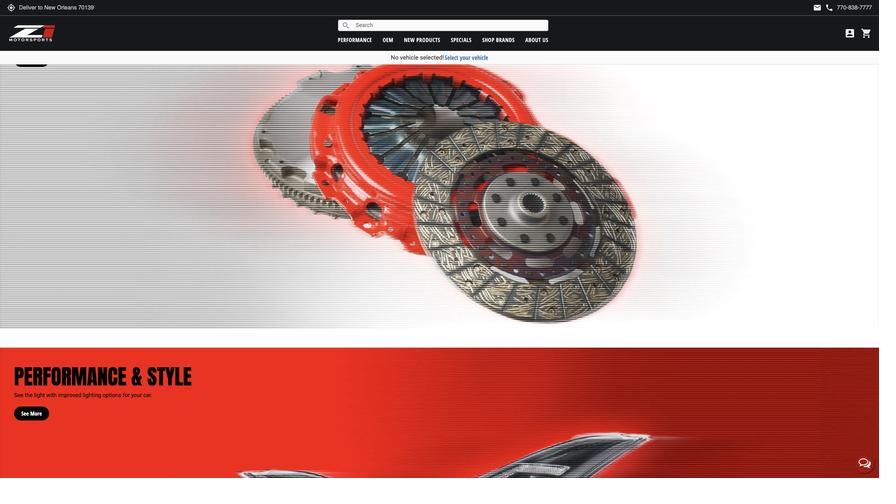 Task type: describe. For each thing, give the bounding box(es) containing it.
flywheel
[[152, 38, 172, 45]]

oem
[[383, 36, 394, 44]]

about us
[[526, 36, 549, 44]]

performance
[[14, 361, 127, 393]]

the inside the performance & style see the light with improved lighting options for your car.
[[25, 393, 33, 399]]

with inside the performance & style see the light with improved lighting options for your car.
[[46, 393, 57, 399]]

hold
[[14, 7, 54, 39]]

see inside the performance & style see the light with improved lighting options for your car.
[[14, 393, 23, 399]]

improved
[[58, 393, 81, 399]]

brands
[[496, 36, 515, 44]]

specials
[[451, 36, 472, 44]]

response
[[36, 38, 59, 45]]

shopping_cart
[[861, 28, 873, 39]]

&
[[131, 361, 142, 393]]

more for performance
[[30, 410, 42, 418]]

about us link
[[526, 36, 549, 44]]

shop brands
[[483, 36, 515, 44]]

phone
[[826, 4, 834, 12]]

select your vehicle link
[[445, 54, 489, 62]]

phone link
[[826, 4, 873, 12]]

clutch
[[125, 38, 140, 45]]

options
[[103, 393, 121, 399]]

upgrade
[[174, 38, 194, 45]]

vehicle inside no vehicle selected! select your vehicle
[[400, 54, 419, 61]]

delivery
[[88, 38, 107, 45]]

new products
[[404, 36, 441, 44]]

a
[[120, 38, 123, 45]]

selected!
[[420, 54, 444, 61]]

shop brands link
[[483, 36, 515, 44]]

new products link
[[404, 36, 441, 44]]

2 and from the left
[[141, 38, 151, 45]]

Search search field
[[350, 20, 548, 31]]

specials link
[[451, 36, 472, 44]]

for
[[123, 393, 130, 399]]

my_location
[[7, 4, 15, 12]]

more for hold
[[33, 56, 44, 64]]

new
[[404, 36, 415, 44]]

style
[[147, 361, 192, 393]]



Task type: vqa. For each thing, say whether or not it's contained in the screenshot.
new products
yes



Task type: locate. For each thing, give the bounding box(es) containing it.
1 vertical spatial the
[[25, 393, 33, 399]]

1 horizontal spatial vehicle
[[472, 54, 489, 62]]

hold the power improve response and power delivery with a clutch and flywheel upgrade
[[14, 7, 194, 45]]

about
[[526, 36, 541, 44]]

0 vertical spatial with
[[108, 38, 119, 45]]

your
[[460, 54, 471, 62], [131, 393, 142, 399]]

oem link
[[383, 36, 394, 44]]

0 horizontal spatial and
[[60, 38, 69, 45]]

the left delivery on the top left of page
[[59, 7, 86, 39]]

1 vertical spatial see
[[21, 410, 29, 418]]

the inside hold the power improve response and power delivery with a clutch and flywheel upgrade
[[59, 7, 86, 39]]

mail
[[814, 4, 822, 12]]

no vehicle selected! select your vehicle
[[391, 54, 489, 62]]

more inside the see more link
[[30, 410, 42, 418]]

see more link
[[14, 400, 49, 421]]

hold the power   improve response and power delivery with a clutch and flywheel upgrade image
[[0, 0, 880, 329]]

power
[[71, 38, 86, 45]]

account_box
[[845, 28, 856, 39]]

1 horizontal spatial the
[[59, 7, 86, 39]]

1 horizontal spatial and
[[141, 38, 151, 45]]

your right the for
[[131, 393, 142, 399]]

with left a
[[108, 38, 119, 45]]

mail phone
[[814, 4, 834, 12]]

shop
[[483, 36, 495, 44]]

0 horizontal spatial vehicle
[[400, 54, 419, 61]]

and left power
[[60, 38, 69, 45]]

0 horizontal spatial your
[[131, 393, 142, 399]]

select
[[445, 54, 459, 62]]

1 horizontal spatial with
[[108, 38, 119, 45]]

see more
[[21, 410, 42, 418]]

1 vertical spatial your
[[131, 393, 142, 399]]

mail link
[[814, 4, 822, 12]]

performance link
[[338, 36, 372, 44]]

0 vertical spatial more
[[33, 56, 44, 64]]

more inside learn more link
[[33, 56, 44, 64]]

no
[[391, 54, 399, 61]]

vehicle right 'no'
[[400, 54, 419, 61]]

with right the light
[[46, 393, 57, 399]]

more down the light
[[30, 410, 42, 418]]

us
[[543, 36, 549, 44]]

more right learn
[[33, 56, 44, 64]]

with inside hold the power improve response and power delivery with a clutch and flywheel upgrade
[[108, 38, 119, 45]]

0 vertical spatial the
[[59, 7, 86, 39]]

performance
[[338, 36, 372, 44]]

the
[[59, 7, 86, 39], [25, 393, 33, 399]]

0 vertical spatial see
[[14, 393, 23, 399]]

with
[[108, 38, 119, 45], [46, 393, 57, 399]]

your right select
[[460, 54, 471, 62]]

see
[[14, 393, 23, 399], [21, 410, 29, 418]]

the left the light
[[25, 393, 33, 399]]

performance & style see the light with improved lighting options for your car. image
[[0, 348, 880, 479]]

1 vertical spatial with
[[46, 393, 57, 399]]

performance & style see the light with improved lighting options for your car.
[[14, 361, 192, 399]]

your inside the performance & style see the light with improved lighting options for your car.
[[131, 393, 142, 399]]

z1 motorsports logo image
[[9, 25, 56, 42]]

1 horizontal spatial your
[[460, 54, 471, 62]]

account_box link
[[843, 28, 858, 39]]

lighting
[[83, 393, 101, 399]]

1 and from the left
[[60, 38, 69, 45]]

0 horizontal spatial the
[[25, 393, 33, 399]]

and right clutch in the top left of the page
[[141, 38, 151, 45]]

learn
[[19, 56, 31, 64]]

learn more
[[19, 56, 44, 64]]

power
[[91, 7, 145, 39]]

products
[[417, 36, 441, 44]]

vehicle
[[472, 54, 489, 62], [400, 54, 419, 61]]

more
[[33, 56, 44, 64], [30, 410, 42, 418]]

0 horizontal spatial with
[[46, 393, 57, 399]]

car.
[[143, 393, 152, 399]]

1 vertical spatial more
[[30, 410, 42, 418]]

light
[[34, 393, 45, 399]]

learn more link
[[14, 46, 49, 67]]

and
[[60, 38, 69, 45], [141, 38, 151, 45]]

search
[[342, 21, 350, 30]]

shopping_cart link
[[860, 28, 873, 39]]

vehicle down shop
[[472, 54, 489, 62]]

improve
[[14, 38, 34, 45]]

0 vertical spatial your
[[460, 54, 471, 62]]



